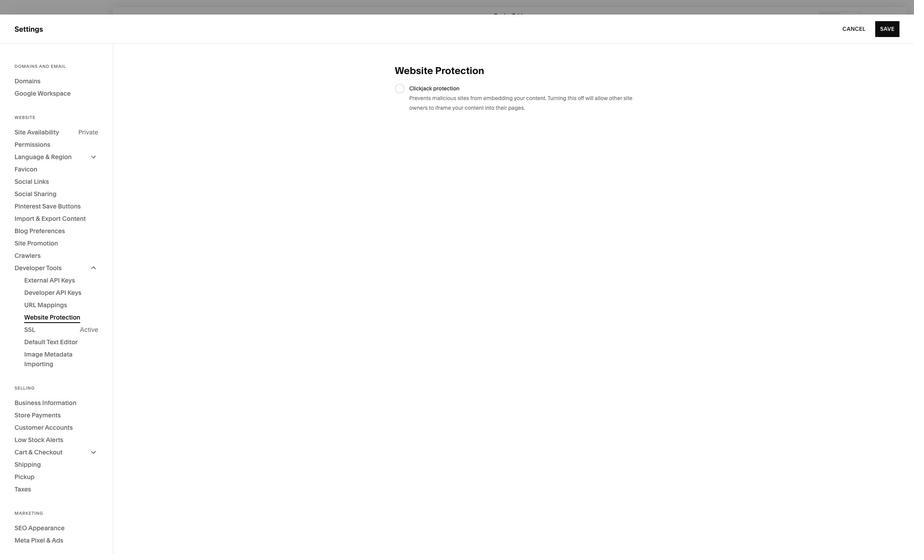 Task type: vqa. For each thing, say whether or not it's contained in the screenshot.
a
yes



Task type: locate. For each thing, give the bounding box(es) containing it.
keys up the url mappings "link"
[[68, 289, 81, 297]]

website protection up protection
[[395, 65, 485, 77]]

to
[[429, 105, 434, 111]]

1 vertical spatial marketing
[[15, 511, 43, 516]]

help link
[[15, 471, 30, 481]]

editor
[[60, 338, 78, 346]]

domains for google
[[15, 77, 41, 85]]

protection
[[436, 65, 485, 77], [50, 314, 80, 322]]

2 domains from the top
[[15, 77, 41, 85]]

owners
[[410, 105, 428, 111]]

0 vertical spatial marketing
[[15, 86, 49, 95]]

asset
[[15, 439, 34, 448]]

0 vertical spatial api
[[50, 277, 60, 284]]

0 vertical spatial selling
[[15, 71, 37, 79]]

favicon
[[15, 165, 37, 173]]

& right cart
[[29, 449, 33, 456]]

shipping
[[15, 461, 41, 469]]

& left region
[[45, 153, 50, 161]]

your down sites
[[453, 105, 464, 111]]

off
[[578, 95, 585, 101]]

shipping pickup taxes
[[15, 461, 41, 494]]

website link
[[15, 54, 98, 65]]

site down analytics
[[15, 128, 26, 136]]

api down tools
[[50, 277, 60, 284]]

mappings
[[38, 301, 67, 309]]

settings
[[15, 24, 43, 33], [15, 455, 42, 464]]

language & region link
[[15, 151, 98, 163]]

site
[[15, 128, 26, 136], [15, 239, 26, 247]]

region
[[51, 153, 72, 161]]

image metadata importing link
[[24, 348, 98, 370]]

protection down the url mappings "link"
[[50, 314, 80, 322]]

social links link
[[15, 176, 98, 188]]

website protection link
[[24, 311, 98, 324]]

& inside seo appearance meta pixel & ads
[[46, 537, 51, 545]]

1 vertical spatial protection
[[50, 314, 80, 322]]

0 vertical spatial social
[[15, 178, 32, 186]]

developer
[[15, 264, 45, 272], [24, 289, 55, 297]]

website
[[15, 55, 42, 64], [395, 65, 433, 77], [15, 115, 35, 120], [24, 314, 48, 322]]

language & region
[[15, 153, 72, 161]]

save
[[881, 25, 895, 32], [42, 202, 57, 210]]

domains
[[15, 64, 38, 69], [15, 77, 41, 85]]

0 horizontal spatial website protection
[[24, 314, 80, 322]]

settings up domains and email
[[15, 24, 43, 33]]

payments
[[32, 411, 61, 419]]

image
[[24, 351, 43, 359]]

book
[[494, 12, 507, 19]]

0 horizontal spatial protection
[[50, 314, 80, 322]]

0 horizontal spatial your
[[453, 105, 464, 111]]

selling up business
[[15, 386, 35, 391]]

1 site from the top
[[15, 128, 26, 136]]

0 vertical spatial domains
[[15, 64, 38, 69]]

from
[[471, 95, 482, 101]]

domains up google
[[15, 77, 41, 85]]

save right cancel
[[881, 25, 895, 32]]

content.
[[526, 95, 547, 101]]

website up domains and email
[[15, 55, 42, 64]]

domains left and
[[15, 64, 38, 69]]

embedding
[[484, 95, 513, 101]]

preferences
[[29, 227, 65, 235]]

selling down domains and email
[[15, 71, 37, 79]]

0 vertical spatial site
[[15, 128, 26, 136]]

api up the url mappings "link"
[[56, 289, 66, 297]]

customer accounts link
[[15, 422, 98, 434]]

settings down asset at the left bottom of page
[[15, 455, 42, 464]]

tools
[[46, 264, 62, 272]]

default text editor image metadata importing
[[24, 338, 78, 368]]

pickup
[[15, 473, 35, 481]]

social up pinterest
[[15, 190, 32, 198]]

website down url
[[24, 314, 48, 322]]

business information store payments customer accounts low stock alerts
[[15, 399, 76, 444]]

0 horizontal spatial save
[[42, 202, 57, 210]]

1 vertical spatial domains
[[15, 77, 41, 85]]

0 vertical spatial save
[[881, 25, 895, 32]]

allow
[[595, 95, 608, 101]]

url mappings link
[[24, 299, 98, 311]]

1 vertical spatial social
[[15, 190, 32, 198]]

your up "pages."
[[514, 95, 525, 101]]

site down blog on the left of page
[[15, 239, 26, 247]]

sharing
[[34, 190, 57, 198]]

save inside button
[[881, 25, 895, 32]]

1 domains from the top
[[15, 64, 38, 69]]

website protection
[[395, 65, 485, 77], [24, 314, 80, 322]]

book a table
[[494, 12, 526, 19]]

asset library
[[15, 439, 59, 448]]

import
[[15, 215, 34, 223]]

a
[[509, 12, 512, 19]]

0 vertical spatial developer
[[15, 264, 45, 272]]

prevents
[[410, 95, 431, 101]]

active
[[80, 326, 98, 334]]

taxes link
[[15, 483, 98, 496]]

clickjack protection prevents malicious sites from embedding your content. turning this off will allow other site owners to iframe your content into their pages.
[[410, 85, 633, 111]]

protection up protection
[[436, 65, 485, 77]]

external
[[24, 277, 48, 284]]

protection
[[434, 85, 460, 92]]

1 vertical spatial site
[[15, 239, 26, 247]]

domains google workspace
[[15, 77, 71, 97]]

edit button
[[117, 11, 141, 27]]

analytics
[[15, 118, 46, 127]]

& left export
[[36, 215, 40, 223]]

taxes
[[15, 486, 31, 494]]

marketing link
[[15, 86, 98, 97]]

developer down external
[[24, 289, 55, 297]]

table
[[513, 12, 526, 19]]

1 horizontal spatial save
[[881, 25, 895, 32]]

developer down the 'crawlers' on the left
[[15, 264, 45, 272]]

blog
[[15, 227, 28, 235]]

external api keys developer api keys url mappings
[[24, 277, 81, 309]]

1 vertical spatial website protection
[[24, 314, 80, 322]]

simonjacob477@gmail.com
[[35, 507, 103, 514]]

0 vertical spatial website protection
[[395, 65, 485, 77]]

1 vertical spatial developer
[[24, 289, 55, 297]]

site promotion link
[[15, 237, 98, 250]]

2 selling from the top
[[15, 386, 35, 391]]

cancel
[[843, 25, 866, 32]]

protection inside website protection link
[[50, 314, 80, 322]]

keys up developer api keys link
[[61, 277, 75, 284]]

sites
[[458, 95, 469, 101]]

2 site from the top
[[15, 239, 26, 247]]

1 vertical spatial save
[[42, 202, 57, 210]]

pinterest
[[15, 202, 41, 210]]

importing
[[24, 360, 53, 368]]

0 vertical spatial protection
[[436, 65, 485, 77]]

1 selling from the top
[[15, 71, 37, 79]]

your
[[514, 95, 525, 101], [453, 105, 464, 111]]

scheduling
[[38, 134, 76, 143]]

1 vertical spatial selling
[[15, 386, 35, 391]]

developer inside external api keys developer api keys url mappings
[[24, 289, 55, 297]]

seo appearance meta pixel & ads
[[15, 524, 65, 545]]

site inside favicon social links social sharing pinterest save buttons import & export content blog preferences site promotion crawlers
[[15, 239, 26, 247]]

0 vertical spatial your
[[514, 95, 525, 101]]

save inside favicon social links social sharing pinterest save buttons import & export content blog preferences site promotion crawlers
[[42, 202, 57, 210]]

1 vertical spatial settings
[[15, 455, 42, 464]]

site availability
[[15, 128, 59, 136]]

keys
[[61, 277, 75, 284], [68, 289, 81, 297]]

private
[[78, 128, 98, 136]]

links
[[34, 178, 49, 186]]

& left ads
[[46, 537, 51, 545]]

meta pixel & ads link
[[15, 535, 98, 547]]

api
[[50, 277, 60, 284], [56, 289, 66, 297]]

1 horizontal spatial your
[[514, 95, 525, 101]]

marketing
[[15, 86, 49, 95], [15, 511, 43, 516]]

website protection down mappings
[[24, 314, 80, 322]]

0 vertical spatial settings
[[15, 24, 43, 33]]

social down favicon
[[15, 178, 32, 186]]

domains inside domains google workspace
[[15, 77, 41, 85]]

pages.
[[509, 105, 525, 111]]

stock
[[28, 436, 45, 444]]

save up export
[[42, 202, 57, 210]]



Task type: describe. For each thing, give the bounding box(es) containing it.
customer
[[15, 424, 44, 432]]

2 settings from the top
[[15, 455, 42, 464]]

favicon social links social sharing pinterest save buttons import & export content blog preferences site promotion crawlers
[[15, 165, 86, 260]]

favicon link
[[15, 163, 98, 176]]

1 marketing from the top
[[15, 86, 49, 95]]

export
[[41, 215, 61, 223]]

acuity
[[15, 134, 36, 143]]

1 vertical spatial api
[[56, 289, 66, 297]]

store
[[15, 411, 30, 419]]

1 horizontal spatial protection
[[436, 65, 485, 77]]

clickjack
[[410, 85, 432, 92]]

accounts
[[45, 424, 73, 432]]

url
[[24, 301, 36, 309]]

metadata
[[44, 351, 73, 359]]

edit
[[123, 16, 135, 22]]

domains and email
[[15, 64, 66, 69]]

content
[[465, 105, 484, 111]]

default text editor link
[[24, 336, 98, 348]]

permissions link
[[15, 138, 98, 151]]

settings link
[[15, 455, 98, 466]]

& inside favicon social links social sharing pinterest save buttons import & export content blog preferences site promotion crawlers
[[36, 215, 40, 223]]

1 horizontal spatial website protection
[[395, 65, 485, 77]]

seo appearance link
[[15, 522, 98, 535]]

social sharing link
[[15, 188, 98, 200]]

developer tools
[[15, 264, 62, 272]]

and
[[39, 64, 50, 69]]

email
[[51, 64, 66, 69]]

default
[[24, 338, 45, 346]]

cancel button
[[843, 21, 866, 37]]

import & export content link
[[15, 213, 98, 225]]

content
[[62, 215, 86, 223]]

pickup link
[[15, 471, 98, 483]]

1 social from the top
[[15, 178, 32, 186]]

& inside language & region dropdown button
[[45, 153, 50, 161]]

cart
[[15, 449, 27, 456]]

ssl
[[24, 326, 35, 334]]

their
[[496, 105, 507, 111]]

help
[[15, 471, 30, 480]]

buttons
[[58, 202, 81, 210]]

pinterest save buttons link
[[15, 200, 98, 213]]

permissions
[[15, 141, 50, 149]]

0 vertical spatial keys
[[61, 277, 75, 284]]

library
[[35, 439, 59, 448]]

1 settings from the top
[[15, 24, 43, 33]]

cart & checkout link
[[15, 446, 98, 459]]

domains link
[[15, 75, 98, 87]]

malicious
[[433, 95, 457, 101]]

developer tools link
[[15, 262, 98, 274]]

2 marketing from the top
[[15, 511, 43, 516]]

2 social from the top
[[15, 190, 32, 198]]

google workspace link
[[15, 87, 98, 100]]

save button
[[876, 21, 900, 37]]

store payments link
[[15, 409, 98, 422]]

blog preferences link
[[15, 225, 98, 237]]

website up clickjack
[[395, 65, 433, 77]]

meta
[[15, 537, 30, 545]]

turning
[[548, 95, 567, 101]]

developer api keys link
[[24, 287, 98, 299]]

crawlers
[[15, 252, 41, 260]]

1 vertical spatial keys
[[68, 289, 81, 297]]

into
[[485, 105, 495, 111]]

developer tools button
[[15, 262, 98, 274]]

domains for and
[[15, 64, 38, 69]]

checkout
[[34, 449, 63, 456]]

developer inside dropdown button
[[15, 264, 45, 272]]

crawlers link
[[15, 250, 98, 262]]

other
[[610, 95, 623, 101]]

website up site availability
[[15, 115, 35, 120]]

promotion
[[27, 239, 58, 247]]

acuity scheduling
[[15, 134, 76, 143]]

pixel
[[31, 537, 45, 545]]

& inside cart & checkout dropdown button
[[29, 449, 33, 456]]

cart & checkout button
[[15, 446, 98, 459]]

business
[[15, 399, 41, 407]]

acuity scheduling link
[[15, 134, 98, 144]]

appearance
[[28, 524, 65, 532]]

availability
[[27, 128, 59, 136]]

1 vertical spatial your
[[453, 105, 464, 111]]

low stock alerts link
[[15, 434, 98, 446]]



